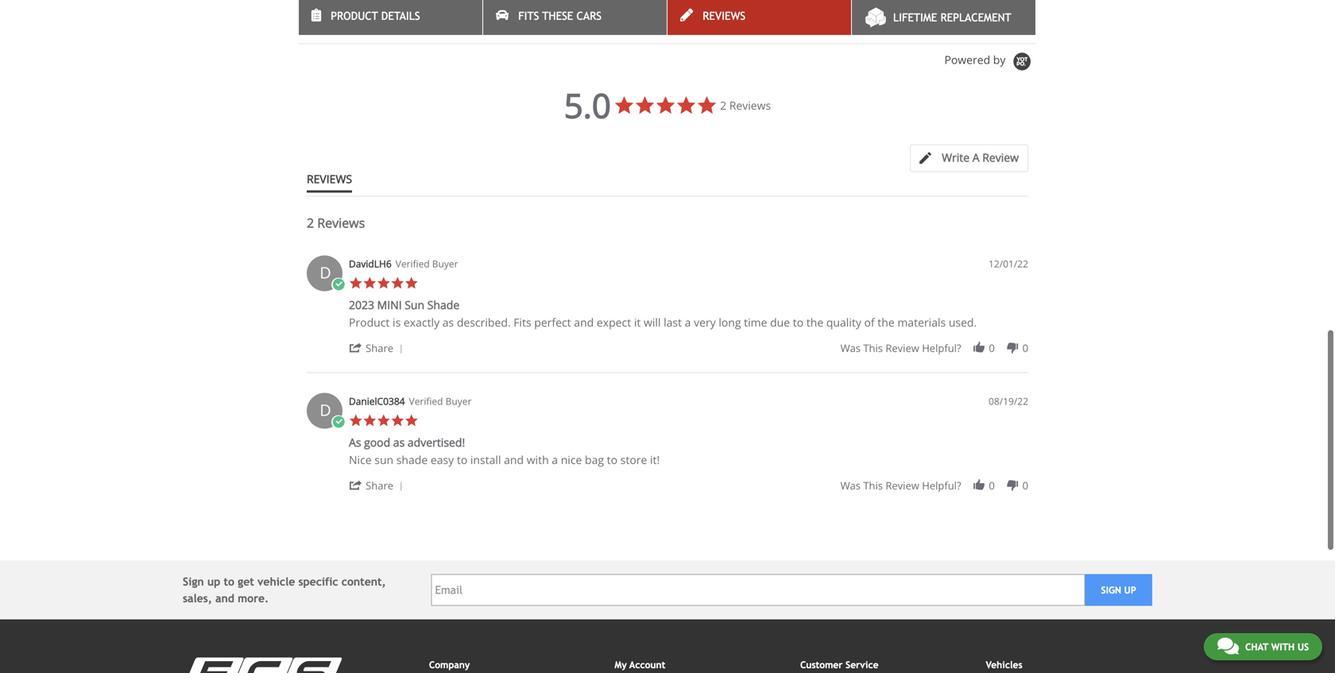 Task type: describe. For each thing, give the bounding box(es) containing it.
product details
[[331, 10, 420, 22]]

2023 mini sun shade product is exactly as described. fits perfect and expect it will last a very long time due to the quality of the materials used.
[[349, 297, 977, 330]]

Email email field
[[431, 574, 1085, 606]]

buyer for 2023 mini sun shade
[[432, 257, 458, 270]]

verified buyer heading for advertised!
[[409, 395, 472, 408]]

by
[[993, 52, 1006, 67]]

davidlh6 verified buyer
[[349, 257, 458, 270]]

due
[[770, 315, 790, 330]]

more.
[[238, 592, 269, 605]]

1 the from the left
[[807, 315, 824, 330]]

service
[[846, 659, 879, 670]]

store
[[620, 452, 647, 467]]

as inside the as good as advertised! nice sun shade easy to install and with a nice bag to store it!
[[393, 435, 405, 450]]

seperator image
[[396, 482, 406, 492]]

shade
[[396, 452, 428, 467]]

chat with us
[[1245, 641, 1309, 653]]

us
[[1298, 641, 1309, 653]]

as inside 2023 mini sun shade product is exactly as described. fits perfect and expect it will last a very long time due to the quality of the materials used.
[[442, 315, 454, 330]]

exactly
[[404, 315, 440, 330]]

5.0 star rating element
[[564, 82, 611, 128]]

fits these cars
[[518, 10, 602, 22]]

buyer for as good as advertised!
[[446, 395, 472, 408]]

product inside 2023 mini sun shade product is exactly as described. fits perfect and expect it will last a very long time due to the quality of the materials used.
[[349, 315, 390, 330]]

1 vertical spatial 2 reviews
[[307, 214, 365, 231]]

sign up
[[1101, 585, 1136, 596]]

powered
[[945, 52, 990, 67]]

my
[[615, 659, 627, 670]]

sign for sign up
[[1101, 585, 1121, 596]]

write a review
[[942, 150, 1019, 165]]

and inside the as good as advertised! nice sun shade easy to install and with a nice bag to store it!
[[504, 452, 524, 467]]

up for sign up to get vehicle specific content, sales, and more.
[[207, 575, 220, 588]]

as good as advertised! heading
[[349, 435, 465, 453]]

account
[[630, 659, 666, 670]]

d for 2023 mini sun shade product is exactly as described. fits perfect and expect it will last a very long time due to the quality of the materials used.
[[320, 261, 331, 283]]

my account
[[615, 659, 666, 670]]

this for 2023 mini sun shade product is exactly as described. fits perfect and expect it will last a very long time due to the quality of the materials used.
[[863, 341, 883, 355]]

vote up review by danielc0384 on 19 aug 2022 image
[[972, 478, 986, 492]]

lifetime replacement link
[[852, 0, 1036, 35]]

review for 2023 mini sun shade product is exactly as described. fits perfect and expect it will last a very long time due to the quality of the materials used.
[[886, 341, 919, 355]]

12/01/22
[[989, 257, 1028, 270]]

good
[[364, 435, 390, 450]]

powered by
[[945, 52, 1009, 67]]

described.
[[457, 315, 511, 330]]

circle checkmark image for as good as advertised!
[[331, 415, 345, 429]]

danielc0384
[[349, 395, 405, 408]]

to inside 2023 mini sun shade product is exactly as described. fits perfect and expect it will last a very long time due to the quality of the materials used.
[[793, 315, 804, 330]]

product details link
[[299, 0, 482, 35]]

helpful? for nice sun shade easy to install and with a nice bag to store it!
[[922, 478, 961, 493]]

a
[[973, 150, 980, 165]]

was for product is exactly as described. fits perfect and expect it will last a very long time due to the quality of the materials used.
[[841, 341, 861, 355]]

5.0
[[564, 82, 611, 128]]

this for as good as advertised! nice sun shade easy to install and with a nice bag to store it!
[[863, 478, 883, 493]]

very
[[694, 315, 716, 330]]

these
[[542, 10, 573, 22]]

perfect
[[534, 315, 571, 330]]

was this review helpful? for 2023 mini sun shade product is exactly as described. fits perfect and expect it will last a very long time due to the quality of the materials used.
[[841, 341, 961, 355]]

customer service
[[800, 659, 879, 670]]

replacement
[[941, 11, 1012, 24]]

0 vertical spatial product
[[331, 10, 378, 22]]

was for nice sun shade easy to install and with a nice bag to store it!
[[841, 478, 861, 493]]

shade
[[427, 297, 460, 312]]

content,
[[342, 575, 386, 588]]

used.
[[949, 315, 977, 330]]

review date 08/19/22 element
[[989, 395, 1028, 408]]

ecs tuning image
[[183, 658, 342, 673]]

will
[[644, 315, 661, 330]]

star image down danielc0384 verified buyer
[[405, 414, 418, 428]]

0 right vote down review by danielc0384 on 19 aug 2022 icon
[[1023, 478, 1028, 493]]

write a review button
[[910, 144, 1028, 172]]

expect
[[597, 315, 631, 330]]

a inside the as good as advertised! nice sun shade easy to install and with a nice bag to store it!
[[552, 452, 558, 467]]

1 horizontal spatial 2
[[720, 98, 727, 113]]

comments image
[[1218, 637, 1239, 656]]

advertised!
[[408, 435, 465, 450]]

fits inside 2023 mini sun shade product is exactly as described. fits perfect and expect it will last a very long time due to the quality of the materials used.
[[514, 315, 531, 330]]

review date 12/01/22 element
[[989, 257, 1028, 271]]

review for as good as advertised! nice sun shade easy to install and with a nice bag to store it!
[[886, 478, 919, 493]]

sun
[[405, 297, 424, 312]]

of
[[864, 315, 875, 330]]

details
[[381, 10, 420, 22]]

vehicle
[[258, 575, 295, 588]]

2023 mini sun shade heading
[[349, 297, 460, 315]]



Task type: vqa. For each thing, say whether or not it's contained in the screenshot.
correct
no



Task type: locate. For each thing, give the bounding box(es) containing it.
circle checkmark image
[[331, 278, 345, 292], [331, 415, 345, 429]]

0 vertical spatial with
[[527, 452, 549, 467]]

sales,
[[183, 592, 212, 605]]

1 horizontal spatial sign
[[1101, 585, 1121, 596]]

install
[[470, 452, 501, 467]]

was this review helpful?
[[841, 341, 961, 355], [841, 478, 961, 493]]

0 horizontal spatial a
[[552, 452, 558, 467]]

1 horizontal spatial with
[[1271, 641, 1295, 653]]

0 horizontal spatial 2 reviews
[[307, 214, 365, 231]]

and inside sign up to get vehicle specific content, sales, and more.
[[215, 592, 234, 605]]

0 right vote down review by davidlh6 on  1 dec 2022 image
[[1023, 341, 1028, 355]]

2 was this review helpful? from the top
[[841, 478, 961, 493]]

as
[[442, 315, 454, 330], [393, 435, 405, 450]]

0 horizontal spatial the
[[807, 315, 824, 330]]

time
[[744, 315, 767, 330]]

with inside the as good as advertised! nice sun shade easy to install and with a nice bag to store it!
[[527, 452, 549, 467]]

up inside sign up to get vehicle specific content, sales, and more.
[[207, 575, 220, 588]]

materials
[[898, 315, 946, 330]]

the
[[807, 315, 824, 330], [878, 315, 895, 330]]

0 right vote up review by danielc0384 on 19 aug 2022 'icon'
[[989, 478, 995, 493]]

fits these cars link
[[483, 0, 667, 35]]

vote down review by danielc0384 on 19 aug 2022 image
[[1006, 478, 1020, 492]]

1 share image from the top
[[349, 341, 363, 355]]

0 vertical spatial as
[[442, 315, 454, 330]]

cars
[[577, 10, 602, 22]]

0 vertical spatial 2 reviews
[[720, 98, 771, 113]]

2 helpful? from the top
[[922, 478, 961, 493]]

share button for product
[[349, 340, 409, 355]]

0 vertical spatial was this review helpful?
[[841, 341, 961, 355]]

specific
[[298, 575, 338, 588]]

last
[[664, 315, 682, 330]]

write
[[942, 150, 970, 165]]

0
[[989, 341, 995, 355], [1023, 341, 1028, 355], [989, 478, 995, 493], [1023, 478, 1028, 493]]

as right good
[[393, 435, 405, 450]]

d left danielc0384
[[320, 399, 331, 421]]

0 vertical spatial verified buyer heading
[[396, 257, 458, 271]]

get
[[238, 575, 254, 588]]

2 this from the top
[[863, 478, 883, 493]]

1 circle checkmark image from the top
[[331, 278, 345, 292]]

2 share from the top
[[366, 478, 393, 493]]

chat with us link
[[1204, 633, 1323, 660]]

verified
[[396, 257, 430, 270], [409, 395, 443, 408]]

0 right vote up review by davidlh6 on  1 dec 2022 image
[[989, 341, 995, 355]]

danielc0384 verified buyer
[[349, 395, 472, 408]]

was this review helpful? for as good as advertised! nice sun shade easy to install and with a nice bag to store it!
[[841, 478, 961, 493]]

verified for as
[[409, 395, 443, 408]]

0 vertical spatial circle checkmark image
[[331, 278, 345, 292]]

star image down danielc0384
[[377, 414, 391, 428]]

share for product
[[366, 341, 393, 355]]

reviews
[[307, 171, 352, 186]]

0 vertical spatial helpful?
[[922, 341, 961, 355]]

was
[[841, 341, 861, 355], [841, 478, 861, 493]]

a left nice
[[552, 452, 558, 467]]

powered by link
[[945, 52, 1036, 72]]

to right due
[[793, 315, 804, 330]]

the right of
[[878, 315, 895, 330]]

product down 2023
[[349, 315, 390, 330]]

1 horizontal spatial 2 reviews
[[720, 98, 771, 113]]

sun
[[375, 452, 394, 467]]

d for as good as advertised! nice sun shade easy to install and with a nice bag to store it!
[[320, 399, 331, 421]]

0 horizontal spatial as
[[393, 435, 405, 450]]

helpful?
[[922, 341, 961, 355], [922, 478, 961, 493]]

2 review from the top
[[886, 478, 919, 493]]

to inside sign up to get vehicle specific content, sales, and more.
[[224, 575, 234, 588]]

0 vertical spatial share image
[[349, 341, 363, 355]]

1 vertical spatial share image
[[349, 478, 363, 492]]

to right easy
[[457, 452, 468, 467]]

the left the quality
[[807, 315, 824, 330]]

1 vertical spatial circle checkmark image
[[331, 415, 345, 429]]

a right "last"
[[685, 315, 691, 330]]

tab panel containing d
[[299, 248, 1036, 510]]

1 vertical spatial helpful?
[[922, 478, 961, 493]]

star image up as
[[349, 414, 363, 428]]

to right "bag" on the left bottom of page
[[607, 452, 618, 467]]

and
[[574, 315, 594, 330], [504, 452, 524, 467], [215, 592, 234, 605]]

2 vertical spatial and
[[215, 592, 234, 605]]

0 vertical spatial buyer
[[432, 257, 458, 270]]

davidlh6
[[349, 257, 392, 270]]

verified buyer heading up advertised!
[[409, 395, 472, 408]]

1 vertical spatial product
[[349, 315, 390, 330]]

with inside chat with us link
[[1271, 641, 1295, 653]]

nice
[[561, 452, 582, 467]]

group
[[841, 341, 1028, 355], [841, 478, 1028, 493]]

long
[[719, 315, 741, 330]]

group for 2023 mini sun shade product is exactly as described. fits perfect and expect it will last a very long time due to the quality of the materials used.
[[841, 341, 1028, 355]]

review down 'materials'
[[886, 341, 919, 355]]

and right sales,
[[215, 592, 234, 605]]

vote up review by davidlh6 on  1 dec 2022 image
[[972, 341, 986, 355]]

star image
[[349, 276, 363, 290], [349, 414, 363, 428], [377, 414, 391, 428], [405, 414, 418, 428]]

1 horizontal spatial a
[[685, 315, 691, 330]]

2 was from the top
[[841, 478, 861, 493]]

0 vertical spatial share
[[366, 341, 393, 355]]

1 vertical spatial verified
[[409, 395, 443, 408]]

and inside 2023 mini sun shade product is exactly as described. fits perfect and expect it will last a very long time due to the quality of the materials used.
[[574, 315, 594, 330]]

2 share button from the top
[[349, 478, 409, 493]]

sign up to get vehicle specific content, sales, and more.
[[183, 575, 386, 605]]

buyer up shade
[[432, 257, 458, 270]]

share button down sun
[[349, 478, 409, 493]]

0 vertical spatial was
[[841, 341, 861, 355]]

1 horizontal spatial and
[[504, 452, 524, 467]]

08/19/22
[[989, 395, 1028, 408]]

1 was this review helpful? from the top
[[841, 341, 961, 355]]

0 vertical spatial verified
[[396, 257, 430, 270]]

2 reviews
[[720, 98, 771, 113], [307, 214, 365, 231]]

helpful? left vote up review by danielc0384 on 19 aug 2022 'icon'
[[922, 478, 961, 493]]

buyer
[[432, 257, 458, 270], [446, 395, 472, 408]]

0 horizontal spatial 2
[[307, 214, 314, 231]]

0 vertical spatial share button
[[349, 340, 409, 355]]

1 vertical spatial group
[[841, 478, 1028, 493]]

0 horizontal spatial sign
[[183, 575, 204, 588]]

lifetime replacement
[[893, 11, 1012, 24]]

1 was from the top
[[841, 341, 861, 355]]

reviews link
[[668, 0, 851, 35]]

2023
[[349, 297, 374, 312]]

star image
[[363, 276, 377, 290], [377, 276, 391, 290], [391, 276, 405, 290], [405, 276, 418, 290], [363, 414, 377, 428], [391, 414, 405, 428]]

helpful? for product is exactly as described. fits perfect and expect it will last a very long time due to the quality of the materials used.
[[922, 341, 961, 355]]

company
[[429, 659, 470, 670]]

share for nice
[[366, 478, 393, 493]]

1 vertical spatial review
[[886, 478, 919, 493]]

2
[[720, 98, 727, 113], [307, 214, 314, 231]]

sign inside sign up to get vehicle specific content, sales, and more.
[[183, 575, 204, 588]]

d left the davidlh6 at the left top of page
[[320, 261, 331, 283]]

0 vertical spatial a
[[685, 315, 691, 330]]

write no frame image
[[920, 152, 939, 164]]

lifetime
[[893, 11, 937, 24]]

is
[[393, 315, 401, 330]]

mini
[[377, 297, 402, 312]]

chat
[[1245, 641, 1269, 653]]

1 helpful? from the top
[[922, 341, 961, 355]]

0 vertical spatial fits
[[518, 10, 539, 22]]

and right install
[[504, 452, 524, 467]]

verified buyer heading for shade
[[396, 257, 458, 271]]

2 horizontal spatial and
[[574, 315, 594, 330]]

1 vertical spatial share
[[366, 478, 393, 493]]

1 vertical spatial a
[[552, 452, 558, 467]]

a inside 2023 mini sun shade product is exactly as described. fits perfect and expect it will last a very long time due to the quality of the materials used.
[[685, 315, 691, 330]]

share left seperator image
[[366, 478, 393, 493]]

1 vertical spatial verified buyer heading
[[409, 395, 472, 408]]

share image down nice
[[349, 478, 363, 492]]

star image up 2023
[[349, 276, 363, 290]]

verified buyer heading up the sun
[[396, 257, 458, 271]]

1 vertical spatial d
[[320, 399, 331, 421]]

with left nice
[[527, 452, 549, 467]]

1 share button from the top
[[349, 340, 409, 355]]

this
[[863, 341, 883, 355], [863, 478, 883, 493]]

1 group from the top
[[841, 341, 1028, 355]]

helpful? down 'materials'
[[922, 341, 961, 355]]

1 vertical spatial buyer
[[446, 395, 472, 408]]

product left details
[[331, 10, 378, 22]]

quality
[[826, 315, 861, 330]]

0 vertical spatial review
[[886, 341, 919, 355]]

0 horizontal spatial up
[[207, 575, 220, 588]]

as down shade
[[442, 315, 454, 330]]

2 share image from the top
[[349, 478, 363, 492]]

2 group from the top
[[841, 478, 1028, 493]]

seperator image
[[396, 345, 406, 354]]

a
[[685, 315, 691, 330], [552, 452, 558, 467]]

reviews
[[703, 10, 746, 22], [299, 12, 360, 31], [729, 98, 771, 113], [317, 214, 365, 231]]

2 circle checkmark image from the top
[[331, 415, 345, 429]]

buyer up advertised!
[[446, 395, 472, 408]]

0 vertical spatial 2
[[720, 98, 727, 113]]

share image for product
[[349, 341, 363, 355]]

1 vertical spatial with
[[1271, 641, 1295, 653]]

with left us
[[1271, 641, 1295, 653]]

1 review from the top
[[886, 341, 919, 355]]

was this review helpful? left vote up review by danielc0384 on 19 aug 2022 'icon'
[[841, 478, 961, 493]]

to left 'get'
[[224, 575, 234, 588]]

with
[[527, 452, 549, 467], [1271, 641, 1295, 653]]

as good as advertised! nice sun shade easy to install and with a nice bag to store it!
[[349, 435, 660, 467]]

0 horizontal spatial with
[[527, 452, 549, 467]]

vote down review by davidlh6 on  1 dec 2022 image
[[1006, 341, 1020, 355]]

up for sign up
[[1124, 585, 1136, 596]]

0 vertical spatial and
[[574, 315, 594, 330]]

1 vertical spatial share button
[[349, 478, 409, 493]]

group for as good as advertised! nice sun shade easy to install and with a nice bag to store it!
[[841, 478, 1028, 493]]

0 vertical spatial this
[[863, 341, 883, 355]]

0 vertical spatial d
[[320, 261, 331, 283]]

1 horizontal spatial the
[[878, 315, 895, 330]]

customer
[[800, 659, 843, 670]]

share button
[[349, 340, 409, 355], [349, 478, 409, 493]]

verified up advertised!
[[409, 395, 443, 408]]

easy
[[431, 452, 454, 467]]

was this review helpful? down 'materials'
[[841, 341, 961, 355]]

share image down 2023
[[349, 341, 363, 355]]

2 the from the left
[[878, 315, 895, 330]]

and left expect in the left top of the page
[[574, 315, 594, 330]]

share left seperator icon
[[366, 341, 393, 355]]

review
[[983, 150, 1019, 165]]

as
[[349, 435, 361, 450]]

2 d from the top
[[320, 399, 331, 421]]

to
[[793, 315, 804, 330], [457, 452, 468, 467], [607, 452, 618, 467], [224, 575, 234, 588]]

share image for nice
[[349, 478, 363, 492]]

product
[[331, 10, 378, 22], [349, 315, 390, 330]]

1 horizontal spatial as
[[442, 315, 454, 330]]

nice
[[349, 452, 372, 467]]

verified for sun
[[396, 257, 430, 270]]

up inside button
[[1124, 585, 1136, 596]]

fits left the these
[[518, 10, 539, 22]]

1 this from the top
[[863, 341, 883, 355]]

verified up the sun
[[396, 257, 430, 270]]

0 horizontal spatial and
[[215, 592, 234, 605]]

1 vertical spatial this
[[863, 478, 883, 493]]

tab panel
[[299, 248, 1036, 510]]

review
[[886, 341, 919, 355], [886, 478, 919, 493]]

1 vertical spatial was this review helpful?
[[841, 478, 961, 493]]

share image
[[349, 341, 363, 355], [349, 478, 363, 492]]

d
[[320, 261, 331, 283], [320, 399, 331, 421]]

circle checkmark image for 2023 mini sun shade
[[331, 278, 345, 292]]

vehicles
[[986, 659, 1023, 670]]

sign inside button
[[1101, 585, 1121, 596]]

1 vertical spatial fits
[[514, 315, 531, 330]]

sign
[[183, 575, 204, 588], [1101, 585, 1121, 596]]

sign for sign up to get vehicle specific content, sales, and more.
[[183, 575, 204, 588]]

share button down is
[[349, 340, 409, 355]]

1 d from the top
[[320, 261, 331, 283]]

share
[[366, 341, 393, 355], [366, 478, 393, 493]]

share button for nice
[[349, 478, 409, 493]]

1 vertical spatial was
[[841, 478, 861, 493]]

fits left perfect
[[514, 315, 531, 330]]

review left vote up review by danielc0384 on 19 aug 2022 'icon'
[[886, 478, 919, 493]]

bag
[[585, 452, 604, 467]]

1 horizontal spatial up
[[1124, 585, 1136, 596]]

0 vertical spatial group
[[841, 341, 1028, 355]]

1 share from the top
[[366, 341, 393, 355]]

sign up button
[[1085, 574, 1152, 606]]

it
[[634, 315, 641, 330]]

1 vertical spatial and
[[504, 452, 524, 467]]

1 vertical spatial as
[[393, 435, 405, 450]]

1 vertical spatial 2
[[307, 214, 314, 231]]

verified buyer heading
[[396, 257, 458, 271], [409, 395, 472, 408]]

fits
[[518, 10, 539, 22], [514, 315, 531, 330]]

it!
[[650, 452, 660, 467]]



